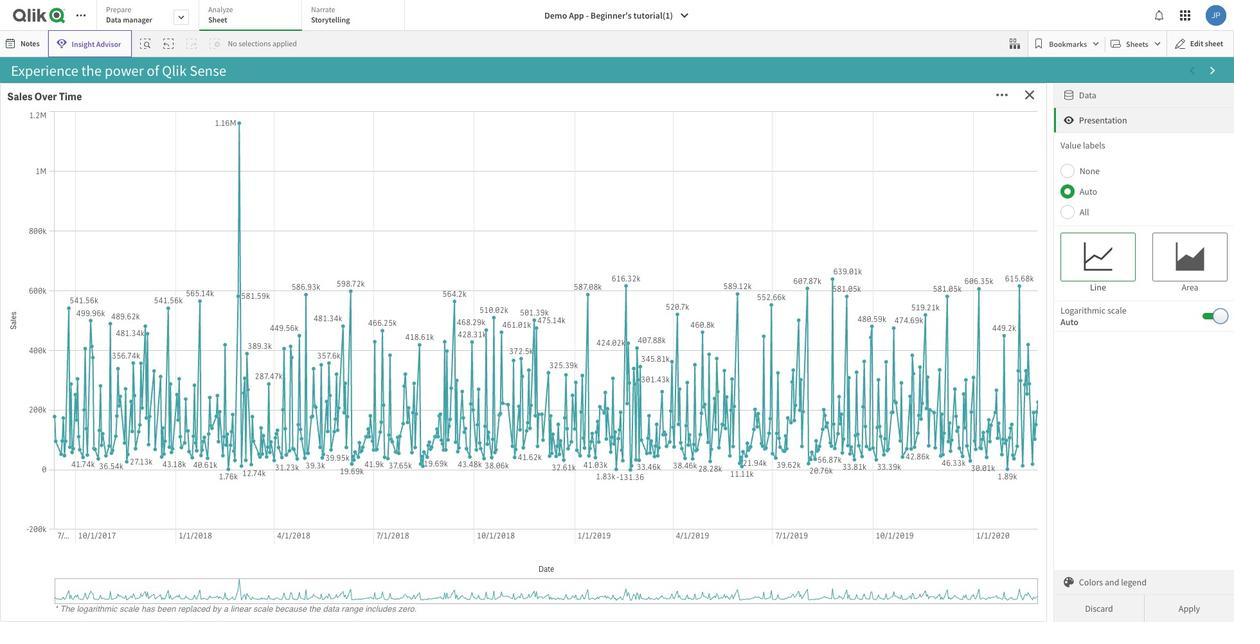 Task type: locate. For each thing, give the bounding box(es) containing it.
prepare data manager
[[106, 4, 152, 24]]

replaced
[[175, 604, 207, 615]]

you right as
[[324, 140, 356, 167]]

nordic
[[626, 295, 649, 305]]

from
[[654, 559, 703, 588]]

your right see
[[442, 559, 486, 588]]

0 vertical spatial auto
[[1080, 186, 1097, 197]]

by right replaced
[[208, 604, 217, 615]]

notes button
[[3, 33, 45, 54]]

selections inside next: see your selections carry from sheet to sheet button
[[491, 559, 593, 588]]

lets
[[170, 111, 202, 138]]

app
[[569, 10, 584, 21]]

sales inside application
[[1036, 318, 1061, 331]]

1 horizontal spatial your
[[556, 111, 596, 138]]

legend
[[1121, 577, 1147, 588]]

a
[[98, 345, 108, 372], [219, 604, 223, 615]]

0 vertical spatial your
[[556, 111, 596, 138]]

sales left per on the right of page
[[1036, 318, 1061, 331]]

next: see your selections carry from sheet to sheet button
[[14, 535, 1220, 613]]

manager
[[640, 365, 673, 376]]

by inside sales by product line application
[[756, 318, 767, 331]]

0 horizontal spatial a
[[98, 345, 108, 372]]

0 vertical spatial and
[[360, 111, 394, 138]]

data inside click on a value(s) in one of these list boxes and see how the data changes
[[559, 345, 598, 372]]

exploration menu region
[[1054, 83, 1234, 622]]

brenda
[[626, 409, 650, 419]]

1 horizontal spatial and
[[409, 345, 443, 372]]

0 horizontal spatial you
[[206, 111, 239, 138]]

sales left product on the right of the page
[[729, 318, 754, 331]]

next: see your selections carry from sheet to sheet application
[[0, 0, 1234, 622], [6, 533, 1228, 616]]

and up can
[[360, 111, 394, 138]]

bookmarks
[[1049, 39, 1087, 49]]

the inside click on a value(s) in one of these list boxes and see how the data changes
[[525, 345, 555, 372]]

application
[[6, 89, 615, 528]]

amanda
[[626, 390, 654, 401]]

dennis johnson optional. 5 of 19 row
[[620, 461, 710, 480]]

scale left has
[[119, 604, 139, 615]]

data
[[106, 15, 121, 24], [1079, 89, 1096, 101]]

amanda honda
[[626, 390, 678, 401]]

uk optional. 5 of 7 row
[[620, 328, 710, 347]]

edit sheet
[[1190, 39, 1223, 48]]

and inside only qlik sense lets you freely search and explore across all your data...as fast as you can click
[[360, 111, 394, 138]]

1 vertical spatial auto
[[1061, 316, 1079, 328]]

1 horizontal spatial data
[[1079, 89, 1096, 101]]

honda
[[655, 390, 678, 401]]

david laychak
[[626, 446, 674, 457]]

sheet right to
[[794, 559, 850, 588]]

0 horizontal spatial data
[[106, 15, 121, 24]]

1 vertical spatial by
[[208, 604, 217, 615]]

and
[[360, 111, 394, 138], [409, 345, 443, 372], [1105, 577, 1119, 588]]

2 horizontal spatial sales
[[1036, 318, 1061, 331]]

selections
[[239, 39, 271, 48], [491, 559, 593, 588]]

and left see
[[409, 345, 443, 372]]

0 horizontal spatial line
[[809, 318, 829, 331]]

1 horizontal spatial data
[[559, 345, 598, 372]]

1 vertical spatial data
[[1079, 89, 1096, 101]]

auto left region
[[1061, 316, 1079, 328]]

sales by product line
[[729, 318, 829, 331]]

sales over time
[[7, 90, 82, 103]]

1 horizontal spatial the
[[525, 345, 555, 372]]

1 vertical spatial and
[[409, 345, 443, 372]]

search
[[296, 111, 356, 138]]

been
[[156, 604, 173, 615]]

edit
[[1190, 39, 1204, 48]]

sales for sales over time
[[7, 90, 32, 103]]

analyze
[[208, 4, 233, 14]]

bookmarks button
[[1031, 33, 1102, 54]]

0 horizontal spatial and
[[360, 111, 394, 138]]

1 horizontal spatial sheet
[[794, 559, 850, 588]]

narrate storytelling
[[311, 4, 350, 24]]

0 vertical spatial data
[[106, 15, 121, 24]]

james peterson image
[[1206, 5, 1226, 26]]

uk
[[626, 332, 636, 342]]

0 vertical spatial a
[[98, 345, 108, 372]]

0 vertical spatial selections
[[239, 39, 271, 48]]

a left linear
[[219, 604, 223, 615]]

1 horizontal spatial a
[[219, 604, 223, 615]]

by
[[756, 318, 767, 331], [208, 604, 217, 615]]

data up presentation
[[1079, 89, 1096, 101]]

sales for sales by product line
[[729, 318, 754, 331]]

per
[[1063, 318, 1079, 331]]

qlik
[[70, 111, 107, 138]]

2 horizontal spatial scale
[[1108, 304, 1127, 316]]

0 horizontal spatial selections
[[239, 39, 271, 48]]

2 horizontal spatial sheet
[[1205, 39, 1223, 48]]

0 vertical spatial line
[[1090, 281, 1106, 293]]

1 horizontal spatial sales
[[729, 318, 754, 331]]

1 vertical spatial a
[[219, 604, 223, 615]]

applied
[[273, 39, 297, 48]]

insight
[[72, 39, 95, 49]]

1 horizontal spatial selections
[[491, 559, 593, 588]]

sheets
[[1126, 39, 1149, 49]]

you up data...as
[[206, 111, 239, 138]]

halmon
[[654, 428, 680, 438]]

step back image
[[164, 39, 174, 49]]

* the logarithmic scale has been replaced by a linear scale because the data range includes zero.
[[55, 604, 405, 615]]

sheets button
[[1108, 33, 1164, 54]]

your
[[556, 111, 596, 138], [442, 559, 486, 588]]

apply
[[1179, 603, 1200, 615]]

2019
[[681, 161, 700, 172]]

auto down none at the top right of the page
[[1080, 186, 1097, 197]]

tutorial(1)
[[633, 10, 673, 21]]

logarithmic
[[75, 604, 118, 615]]

scale
[[1108, 304, 1127, 316], [119, 604, 139, 615], [248, 604, 267, 615]]

0 horizontal spatial your
[[442, 559, 486, 588]]

0 horizontal spatial data
[[314, 604, 331, 615]]

application containing only qlik sense lets you freely search and explore across all your data...as fast as you can click
[[6, 89, 615, 528]]

data down prepare
[[106, 15, 121, 24]]

to
[[767, 559, 789, 588]]

sales inside application
[[729, 318, 754, 331]]

the right because
[[301, 604, 313, 615]]

line_chart_line
[[1084, 242, 1112, 271]]

scale right linear
[[248, 604, 267, 615]]

0 horizontal spatial sales
[[7, 90, 32, 103]]

0 vertical spatial the
[[525, 345, 555, 372]]

0 horizontal spatial auto
[[1061, 316, 1079, 328]]

selections tool image
[[1010, 39, 1020, 49]]

fast
[[261, 140, 295, 167]]

your right all
[[556, 111, 596, 138]]

line right product on the right of the page
[[809, 318, 829, 331]]

spain optional. 4 of 7 row
[[620, 309, 710, 328]]

line_chart_area button
[[1153, 233, 1228, 281]]

none
[[1080, 165, 1100, 177]]

johnson
[[651, 465, 681, 475]]

value labels
[[1061, 139, 1105, 151]]

sheet left to
[[707, 559, 763, 588]]

scale up region
[[1108, 304, 1127, 316]]

1 horizontal spatial line
[[1090, 281, 1106, 293]]

0 horizontal spatial by
[[208, 604, 217, 615]]

boxes
[[352, 345, 405, 372]]

carolyn halmon
[[626, 428, 680, 438]]

and right colors
[[1105, 577, 1119, 588]]

2 horizontal spatial and
[[1105, 577, 1119, 588]]

brenda gibson
[[626, 409, 676, 419]]

logarithmic scale auto
[[1061, 304, 1127, 328]]

explore
[[398, 111, 464, 138]]

tab list containing prepare
[[96, 0, 409, 32]]

1 vertical spatial your
[[442, 559, 486, 588]]

sales for sales per region
[[1036, 318, 1061, 331]]

spain
[[626, 313, 645, 323]]

0 vertical spatial data
[[559, 345, 598, 372]]

smart search image
[[140, 39, 151, 49]]

only qlik sense lets you freely search and explore across all your data...as fast as you can click
[[24, 111, 596, 167]]

auto inside logarithmic scale auto
[[1061, 316, 1079, 328]]

2 vertical spatial and
[[1105, 577, 1119, 588]]

area
[[1182, 281, 1199, 293]]

a right on
[[98, 345, 108, 372]]

across
[[468, 111, 527, 138]]

the right how
[[525, 345, 555, 372]]

0 horizontal spatial the
[[301, 604, 313, 615]]

0 vertical spatial by
[[756, 318, 767, 331]]

1 vertical spatial selections
[[491, 559, 593, 588]]

all
[[531, 111, 552, 138]]

1 vertical spatial data
[[314, 604, 331, 615]]

line up logarithmic at the right of the page
[[1090, 281, 1106, 293]]

because
[[269, 604, 299, 615]]

tab list
[[96, 0, 409, 32]]

the
[[525, 345, 555, 372], [301, 604, 313, 615]]

your inside button
[[442, 559, 486, 588]]

see
[[447, 345, 478, 372]]

1 horizontal spatial you
[[324, 140, 356, 167]]

0 horizontal spatial scale
[[119, 604, 139, 615]]

line_chart_area
[[1176, 242, 1204, 271]]

1 horizontal spatial by
[[756, 318, 767, 331]]

sales left over
[[7, 90, 32, 103]]

by left product on the right of the page
[[756, 318, 767, 331]]

these
[[267, 345, 317, 372]]

*
[[55, 604, 59, 615]]

david
[[626, 446, 645, 457]]

carolyn halmon optional. 3 of 19 row
[[620, 424, 710, 443]]

has
[[140, 604, 154, 615]]

sheet right edit
[[1205, 39, 1223, 48]]

1 vertical spatial line
[[809, 318, 829, 331]]

you
[[206, 111, 239, 138], [324, 140, 356, 167]]

sales per region application
[[1029, 311, 1228, 528]]



Task type: describe. For each thing, give the bounding box(es) containing it.
data inside prepare data manager
[[106, 15, 121, 24]]

over
[[34, 90, 57, 103]]

only
[[24, 111, 66, 138]]

colors and legend
[[1079, 577, 1147, 588]]

all
[[1080, 206, 1089, 218]]

sheet
[[208, 15, 227, 24]]

kathy
[[626, 521, 645, 531]]

advisor
[[96, 39, 121, 49]]

0 vertical spatial you
[[206, 111, 239, 138]]

0 horizontal spatial sheet
[[707, 559, 763, 588]]

discard button
[[1054, 595, 1144, 622]]

dennis
[[626, 465, 650, 475]]

demo app - beginner's tutorial(1)
[[544, 10, 673, 21]]

analyze sheet
[[208, 4, 233, 24]]

insight advisor button
[[48, 30, 132, 57]]

scale inside logarithmic scale auto
[[1108, 304, 1127, 316]]

demo
[[544, 10, 567, 21]]

see
[[400, 559, 437, 588]]

next: see your selections carry from sheet to sheet
[[341, 559, 850, 588]]

david laychak optional. 4 of 19 row
[[620, 443, 710, 461]]

product
[[769, 318, 807, 331]]

your inside only qlik sense lets you freely search and explore across all your data...as fast as you can click
[[556, 111, 596, 138]]

presentation
[[1079, 114, 1127, 126]]

beginner's
[[591, 10, 632, 21]]

value
[[1061, 139, 1081, 151]]

click
[[22, 345, 67, 372]]

clinton
[[647, 521, 671, 531]]

list
[[321, 345, 348, 372]]

includes
[[356, 604, 387, 615]]

year
[[640, 99, 656, 110]]

insight advisor
[[72, 39, 121, 49]]

apply button
[[1144, 595, 1234, 622]]

sales per region
[[1036, 318, 1113, 331]]

labels
[[1083, 139, 1105, 151]]

value(s)
[[112, 345, 183, 372]]

line inside exploration menu region
[[1090, 281, 1106, 293]]

gibson
[[652, 409, 676, 419]]

carry
[[598, 559, 649, 588]]

data inside exploration menu region
[[1079, 89, 1096, 101]]

amanda honda optional. 1 of 19 row
[[620, 387, 710, 405]]

one
[[208, 345, 241, 372]]

1 horizontal spatial scale
[[248, 604, 267, 615]]

brenda gibson optional. 2 of 19 row
[[620, 405, 710, 424]]

click
[[397, 140, 438, 167]]

no selections applied
[[228, 39, 297, 48]]

sales by product line application
[[722, 311, 1024, 528]]

on
[[71, 345, 94, 372]]

logarithmic
[[1061, 304, 1106, 316]]

notes
[[21, 39, 40, 48]]

dennis johnson
[[626, 465, 681, 475]]

linear
[[225, 604, 246, 615]]

next sheet: product details image
[[1208, 66, 1218, 76]]

1 vertical spatial you
[[324, 140, 356, 167]]

freely
[[243, 111, 292, 138]]

the
[[60, 604, 74, 615]]

how
[[482, 345, 521, 372]]

next:
[[341, 559, 395, 588]]

line_chart_line button
[[1061, 233, 1136, 281]]

1 horizontal spatial auto
[[1080, 186, 1097, 197]]

demo app - beginner's tutorial(1) button
[[537, 5, 697, 26]]

edit sheet button
[[1167, 30, 1234, 57]]

sheet inside button
[[1205, 39, 1223, 48]]

discard
[[1085, 603, 1113, 615]]

carolyn
[[626, 428, 652, 438]]

and inside exploration menu region
[[1105, 577, 1119, 588]]

1 vertical spatial the
[[301, 604, 313, 615]]

prepare
[[106, 4, 131, 14]]

line inside application
[[809, 318, 829, 331]]

region
[[1081, 318, 1113, 331]]

sense
[[111, 111, 165, 138]]

a inside click on a value(s) in one of these list boxes and see how the data changes
[[98, 345, 108, 372]]

as
[[299, 140, 319, 167]]

and inside click on a value(s) in one of these list boxes and see how the data changes
[[409, 345, 443, 372]]

kathy clinton optional. 8 of 19 row
[[620, 517, 710, 536]]

storytelling
[[311, 15, 350, 24]]

japan
[[626, 276, 647, 286]]

changes
[[272, 374, 348, 401]]

of
[[245, 345, 263, 372]]

2019 optional. 3 of 5 row
[[620, 157, 716, 176]]

colors
[[1079, 577, 1103, 588]]



Task type: vqa. For each thing, say whether or not it's contained in the screenshot.
line_chart_line
yes



